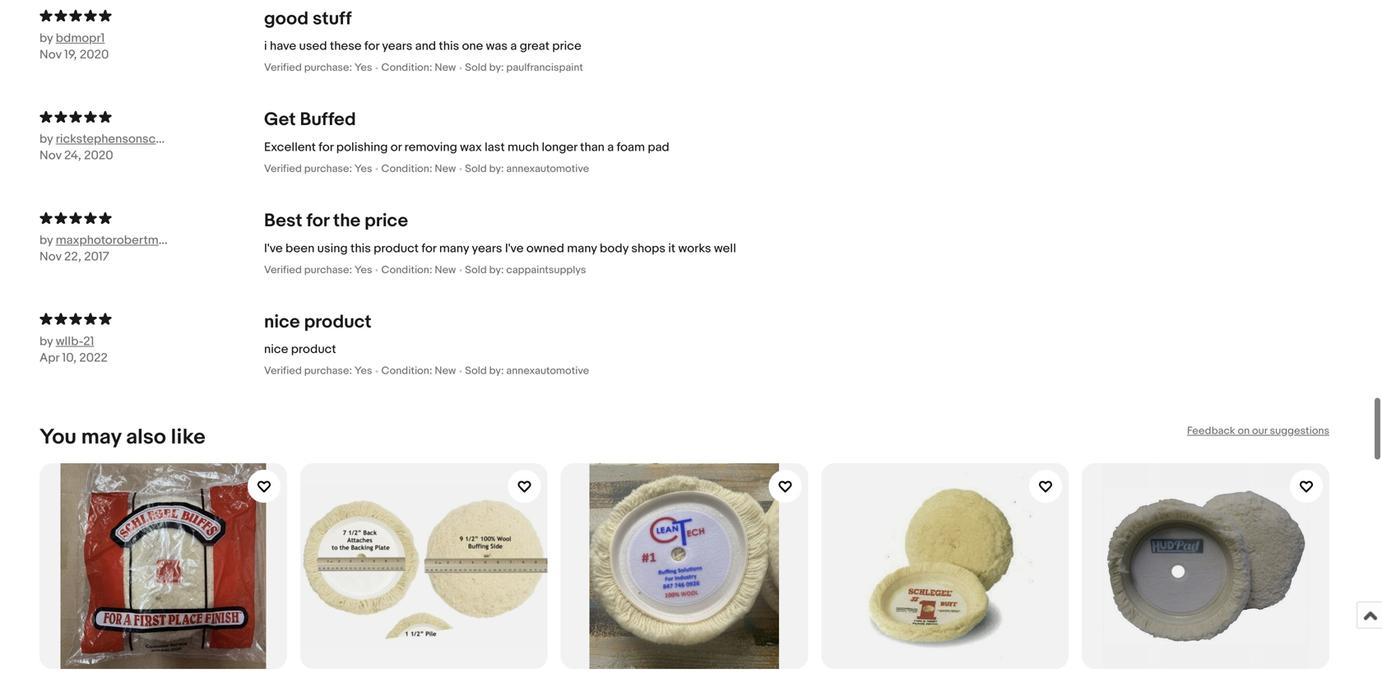 Task type: describe. For each thing, give the bounding box(es) containing it.
24,
[[64, 148, 81, 163]]

was
[[486, 39, 508, 53]]

rickstephensonscars
[[56, 132, 173, 147]]

yes for for
[[355, 264, 372, 276]]

by: for best for the price
[[489, 264, 504, 276]]

new for nice product
[[435, 365, 456, 378]]

maxphotorobertmavesjr
[[56, 233, 192, 248]]

1 many from the left
[[439, 241, 469, 256]]

wax
[[460, 140, 482, 155]]

sold by: cappaintsupplys
[[465, 264, 586, 276]]

2020 for get
[[84, 148, 113, 163]]

one
[[462, 39, 483, 53]]

get
[[264, 109, 296, 131]]

2 i've from the left
[[505, 241, 524, 256]]

yes for stuff
[[355, 61, 372, 74]]

by: for good stuff
[[489, 61, 504, 74]]

by for get
[[40, 132, 53, 147]]

2022
[[79, 351, 108, 365]]

purchase: for product
[[304, 365, 352, 378]]

yes for product
[[355, 365, 372, 378]]

a for good stuff
[[511, 39, 517, 53]]

nov for good stuff
[[40, 47, 61, 62]]

verified purchase: yes for product
[[264, 365, 372, 378]]

longer
[[542, 140, 578, 155]]

21
[[83, 334, 94, 349]]

used
[[299, 39, 327, 53]]

0 horizontal spatial this
[[351, 241, 371, 256]]

the
[[333, 210, 361, 232]]

feedback
[[1188, 425, 1236, 437]]

i have used these for years and this one was a great price
[[264, 39, 582, 53]]

pad
[[648, 140, 670, 155]]

0 horizontal spatial years
[[382, 39, 413, 53]]

percents of reviewers think of this product as image for get
[[40, 108, 264, 124]]

condition: new for good stuff
[[381, 61, 456, 74]]

apr
[[40, 351, 59, 365]]

new for good stuff
[[435, 61, 456, 74]]

percents of reviewers think of this product as image for good
[[40, 7, 264, 23]]

1 vertical spatial product
[[304, 311, 372, 333]]

10,
[[62, 351, 77, 365]]

you
[[40, 425, 77, 450]]

verified for good
[[264, 61, 302, 74]]

by: for nice product
[[489, 365, 504, 378]]

by for best
[[40, 233, 53, 248]]

verified for get
[[264, 162, 302, 175]]

annexautomotive for buffed
[[506, 162, 589, 175]]

verified for best
[[264, 264, 302, 276]]

2020 for good
[[80, 47, 109, 62]]

1 horizontal spatial price
[[552, 39, 582, 53]]

sold for get buffed
[[465, 162, 487, 175]]

shops
[[632, 241, 666, 256]]

works
[[679, 241, 711, 256]]

19,
[[64, 47, 77, 62]]

also
[[126, 425, 166, 450]]

last
[[485, 140, 505, 155]]

2017
[[84, 249, 109, 264]]

much
[[508, 140, 539, 155]]

condition: new for best for the price
[[381, 264, 456, 276]]

1 i've from the left
[[264, 241, 283, 256]]

i've been using this product for many years i've owned many body shops it works well
[[264, 241, 736, 256]]

i
[[264, 39, 267, 53]]

a for get buffed
[[608, 140, 614, 155]]

condition: for good stuff
[[381, 61, 432, 74]]

annexautomotive for product
[[506, 365, 589, 378]]

new for get buffed
[[435, 162, 456, 175]]

excellent
[[264, 140, 316, 155]]

stuff
[[313, 8, 352, 30]]

using
[[317, 241, 348, 256]]

bdmopr1 link
[[56, 30, 171, 46]]

2 many from the left
[[567, 241, 597, 256]]

2 vertical spatial product
[[291, 342, 336, 357]]

good stuff
[[264, 8, 352, 30]]

by for good
[[40, 31, 53, 45]]

condition: new for get buffed
[[381, 162, 456, 175]]

sold for nice product
[[465, 365, 487, 378]]

yes for buffed
[[355, 162, 372, 175]]

suggestions
[[1270, 425, 1330, 437]]

you may also like
[[40, 425, 206, 450]]

removing
[[405, 140, 457, 155]]

paulfrancispaint
[[506, 61, 583, 74]]

like
[[171, 425, 206, 450]]

condition: for get buffed
[[381, 162, 432, 175]]



Task type: vqa. For each thing, say whether or not it's contained in the screenshot.
"&" to the middle
no



Task type: locate. For each thing, give the bounding box(es) containing it.
0 vertical spatial product
[[374, 241, 419, 256]]

annexautomotive
[[506, 162, 589, 175], [506, 365, 589, 378]]

by inside by wllb-21 apr 10, 2022
[[40, 334, 53, 349]]

a
[[511, 39, 517, 53], [608, 140, 614, 155]]

1 vertical spatial sold by: annexautomotive
[[465, 365, 589, 378]]

0 horizontal spatial a
[[511, 39, 517, 53]]

condition:
[[381, 61, 432, 74], [381, 162, 432, 175], [381, 264, 432, 276], [381, 365, 432, 378]]

it
[[669, 241, 676, 256]]

by bdmopr1 nov 19, 2020
[[40, 31, 109, 62]]

bdmopr1
[[56, 31, 105, 45]]

2 sold from the top
[[465, 162, 487, 175]]

by rickstephensonscars nov 24, 2020
[[40, 132, 173, 163]]

2 verified purchase: yes from the top
[[264, 162, 372, 175]]

0 vertical spatial nice product
[[264, 311, 372, 333]]

2 vertical spatial nov
[[40, 249, 61, 264]]

price right the
[[365, 210, 408, 232]]

or
[[391, 140, 402, 155]]

1 nov from the top
[[40, 47, 61, 62]]

new for best for the price
[[435, 264, 456, 276]]

years left and
[[382, 39, 413, 53]]

0 vertical spatial annexautomotive
[[506, 162, 589, 175]]

nov for get buffed
[[40, 148, 61, 163]]

by left maxphotorobertmavesjr
[[40, 233, 53, 248]]

2020 down rickstephensonscars link
[[84, 148, 113, 163]]

wllb-
[[56, 334, 83, 349]]

percents of reviewers think of this product as image for nice
[[40, 310, 264, 327]]

wllb-21 link
[[56, 333, 171, 350]]

percents of reviewers think of this product as image up wllb-21 link
[[40, 310, 264, 327]]

by maxphotorobertmavesjr nov 22, 2017
[[40, 233, 192, 264]]

3 percents of reviewers think of this product as image from the top
[[40, 209, 264, 226]]

1 verified from the top
[[264, 61, 302, 74]]

purchase:
[[304, 61, 352, 74], [304, 162, 352, 175], [304, 264, 352, 276], [304, 365, 352, 378]]

3 condition: new from the top
[[381, 264, 456, 276]]

great
[[520, 39, 550, 53]]

percents of reviewers think of this product as image for best
[[40, 209, 264, 226]]

1 horizontal spatial i've
[[505, 241, 524, 256]]

1 sold from the top
[[465, 61, 487, 74]]

nov
[[40, 47, 61, 62], [40, 148, 61, 163], [40, 249, 61, 264]]

2020 inside by rickstephensonscars nov 24, 2020
[[84, 148, 113, 163]]

many up sold by: cappaintsupplys
[[439, 241, 469, 256]]

1 vertical spatial price
[[365, 210, 408, 232]]

body
[[600, 241, 629, 256]]

2 by from the top
[[40, 132, 53, 147]]

buffed
[[300, 109, 356, 131]]

i've up sold by: cappaintsupplys
[[505, 241, 524, 256]]

2020
[[80, 47, 109, 62], [84, 148, 113, 163]]

years
[[382, 39, 413, 53], [472, 241, 502, 256]]

0 vertical spatial nice
[[264, 311, 300, 333]]

3 verified purchase: yes from the top
[[264, 264, 372, 276]]

verified for nice
[[264, 365, 302, 378]]

1 annexautomotive from the top
[[506, 162, 589, 175]]

than
[[580, 140, 605, 155]]

by inside by maxphotorobertmavesjr nov 22, 2017
[[40, 233, 53, 248]]

nov left 24,
[[40, 148, 61, 163]]

maxphotorobertmavesjr link
[[56, 232, 192, 249]]

price up paulfrancispaint
[[552, 39, 582, 53]]

1 condition: new from the top
[[381, 61, 456, 74]]

get buffed
[[264, 109, 356, 131]]

0 vertical spatial 2020
[[80, 47, 109, 62]]

0 vertical spatial this
[[439, 39, 459, 53]]

1 vertical spatial this
[[351, 241, 371, 256]]

excellent for polishing or removing wax last much longer than a foam pad
[[264, 140, 670, 155]]

1 vertical spatial nice product
[[264, 342, 336, 357]]

4 verified from the top
[[264, 365, 302, 378]]

verified purchase: yes for buffed
[[264, 162, 372, 175]]

2 yes from the top
[[355, 162, 372, 175]]

4 new from the top
[[435, 365, 456, 378]]

our
[[1253, 425, 1268, 437]]

condition: for nice product
[[381, 365, 432, 378]]

feedback on our suggestions link
[[1188, 425, 1330, 437]]

verified purchase: yes for stuff
[[264, 61, 372, 74]]

sold by: annexautomotive for get buffed
[[465, 162, 589, 175]]

new
[[435, 61, 456, 74], [435, 162, 456, 175], [435, 264, 456, 276], [435, 365, 456, 378]]

nov inside by maxphotorobertmavesjr nov 22, 2017
[[40, 249, 61, 264]]

verified purchase: yes
[[264, 61, 372, 74], [264, 162, 372, 175], [264, 264, 372, 276], [264, 365, 372, 378]]

and
[[415, 39, 436, 53]]

percents of reviewers think of this product as image up bdmopr1 link
[[40, 7, 264, 23]]

polishing
[[336, 140, 388, 155]]

nov inside by bdmopr1 nov 19, 2020
[[40, 47, 61, 62]]

0 horizontal spatial price
[[365, 210, 408, 232]]

2 annexautomotive from the top
[[506, 365, 589, 378]]

0 horizontal spatial many
[[439, 241, 469, 256]]

purchase: for buffed
[[304, 162, 352, 175]]

foam
[[617, 140, 645, 155]]

2020 inside by bdmopr1 nov 19, 2020
[[80, 47, 109, 62]]

1 by: from the top
[[489, 61, 504, 74]]

verified
[[264, 61, 302, 74], [264, 162, 302, 175], [264, 264, 302, 276], [264, 365, 302, 378]]

4 condition: new from the top
[[381, 365, 456, 378]]

sold
[[465, 61, 487, 74], [465, 162, 487, 175], [465, 264, 487, 276], [465, 365, 487, 378]]

i've
[[264, 241, 283, 256], [505, 241, 524, 256]]

a right than
[[608, 140, 614, 155]]

by wllb-21 apr 10, 2022
[[40, 334, 108, 365]]

2 verified from the top
[[264, 162, 302, 175]]

1 horizontal spatial many
[[567, 241, 597, 256]]

by: for get buffed
[[489, 162, 504, 175]]

many left body
[[567, 241, 597, 256]]

2 sold by: annexautomotive from the top
[[465, 365, 589, 378]]

1 condition: from the top
[[381, 61, 432, 74]]

condition: new for nice product
[[381, 365, 456, 378]]

1 by from the top
[[40, 31, 53, 45]]

by left rickstephensonscars
[[40, 132, 53, 147]]

well
[[714, 241, 736, 256]]

feedback on our suggestions
[[1188, 425, 1330, 437]]

22,
[[64, 249, 81, 264]]

1 vertical spatial annexautomotive
[[506, 365, 589, 378]]

percents of reviewers think of this product as image up maxphotorobertmavesjr
[[40, 209, 264, 226]]

by up apr
[[40, 334, 53, 349]]

have
[[270, 39, 296, 53]]

2020 down bdmopr1
[[80, 47, 109, 62]]

on
[[1238, 425, 1250, 437]]

3 nov from the top
[[40, 249, 61, 264]]

best
[[264, 210, 303, 232]]

1 sold by: annexautomotive from the top
[[465, 162, 589, 175]]

4 by: from the top
[[489, 365, 504, 378]]

nov left 22,
[[40, 249, 61, 264]]

4 sold from the top
[[465, 365, 487, 378]]

3 new from the top
[[435, 264, 456, 276]]

purchase: for stuff
[[304, 61, 352, 74]]

3 yes from the top
[[355, 264, 372, 276]]

0 horizontal spatial i've
[[264, 241, 283, 256]]

1 horizontal spatial years
[[472, 241, 502, 256]]

percents of reviewers think of this product as image up rickstephensonscars
[[40, 108, 264, 124]]

by:
[[489, 61, 504, 74], [489, 162, 504, 175], [489, 264, 504, 276], [489, 365, 504, 378]]

this right and
[[439, 39, 459, 53]]

4 verified purchase: yes from the top
[[264, 365, 372, 378]]

been
[[286, 241, 315, 256]]

1 horizontal spatial a
[[608, 140, 614, 155]]

price
[[552, 39, 582, 53], [365, 210, 408, 232]]

list
[[40, 450, 1343, 678]]

2 condition: new from the top
[[381, 162, 456, 175]]

cappaintsupplys
[[506, 264, 586, 276]]

for
[[365, 39, 379, 53], [319, 140, 334, 155], [307, 210, 329, 232], [422, 241, 437, 256]]

may
[[81, 425, 121, 450]]

many
[[439, 241, 469, 256], [567, 241, 597, 256]]

0 vertical spatial years
[[382, 39, 413, 53]]

2 nice from the top
[[264, 342, 288, 357]]

1 purchase: from the top
[[304, 61, 352, 74]]

nice product
[[264, 311, 372, 333], [264, 342, 336, 357]]

purchase: for for
[[304, 264, 352, 276]]

nov for best for the price
[[40, 249, 61, 264]]

4 purchase: from the top
[[304, 365, 352, 378]]

2 purchase: from the top
[[304, 162, 352, 175]]

3 verified from the top
[[264, 264, 302, 276]]

2 new from the top
[[435, 162, 456, 175]]

a right 'was'
[[511, 39, 517, 53]]

sold by: annexautomotive for nice product
[[465, 365, 589, 378]]

1 nice product from the top
[[264, 311, 372, 333]]

owned
[[527, 241, 565, 256]]

good
[[264, 8, 309, 30]]

by
[[40, 31, 53, 45], [40, 132, 53, 147], [40, 233, 53, 248], [40, 334, 53, 349]]

verified purchase: yes for for
[[264, 264, 372, 276]]

product
[[374, 241, 419, 256], [304, 311, 372, 333], [291, 342, 336, 357]]

nov left 19,
[[40, 47, 61, 62]]

years up sold by: cappaintsupplys
[[472, 241, 502, 256]]

sold by: paulfrancispaint
[[465, 61, 583, 74]]

nice
[[264, 311, 300, 333], [264, 342, 288, 357]]

4 by from the top
[[40, 334, 53, 349]]

4 condition: from the top
[[381, 365, 432, 378]]

these
[[330, 39, 362, 53]]

nov inside by rickstephensonscars nov 24, 2020
[[40, 148, 61, 163]]

1 vertical spatial years
[[472, 241, 502, 256]]

this
[[439, 39, 459, 53], [351, 241, 371, 256]]

sold for best for the price
[[465, 264, 487, 276]]

by inside by rickstephensonscars nov 24, 2020
[[40, 132, 53, 147]]

this right using
[[351, 241, 371, 256]]

2 by: from the top
[[489, 162, 504, 175]]

by for nice
[[40, 334, 53, 349]]

1 nice from the top
[[264, 311, 300, 333]]

4 yes from the top
[[355, 365, 372, 378]]

3 purchase: from the top
[[304, 264, 352, 276]]

1 vertical spatial nov
[[40, 148, 61, 163]]

3 condition: from the top
[[381, 264, 432, 276]]

0 vertical spatial sold by: annexautomotive
[[465, 162, 589, 175]]

1 vertical spatial nice
[[264, 342, 288, 357]]

i've left 'been'
[[264, 241, 283, 256]]

condition: new
[[381, 61, 456, 74], [381, 162, 456, 175], [381, 264, 456, 276], [381, 365, 456, 378]]

1 vertical spatial a
[[608, 140, 614, 155]]

3 by: from the top
[[489, 264, 504, 276]]

4 percents of reviewers think of this product as image from the top
[[40, 310, 264, 327]]

1 verified purchase: yes from the top
[[264, 61, 372, 74]]

sold for good stuff
[[465, 61, 487, 74]]

1 horizontal spatial this
[[439, 39, 459, 53]]

percents of reviewers think of this product as image
[[40, 7, 264, 23], [40, 108, 264, 124], [40, 209, 264, 226], [40, 310, 264, 327]]

yes
[[355, 61, 372, 74], [355, 162, 372, 175], [355, 264, 372, 276], [355, 365, 372, 378]]

0 vertical spatial price
[[552, 39, 582, 53]]

by inside by bdmopr1 nov 19, 2020
[[40, 31, 53, 45]]

3 by from the top
[[40, 233, 53, 248]]

sold by: annexautomotive
[[465, 162, 589, 175], [465, 365, 589, 378]]

2 percents of reviewers think of this product as image from the top
[[40, 108, 264, 124]]

1 new from the top
[[435, 61, 456, 74]]

1 yes from the top
[[355, 61, 372, 74]]

2 nov from the top
[[40, 148, 61, 163]]

best for the price
[[264, 210, 408, 232]]

0 vertical spatial a
[[511, 39, 517, 53]]

1 vertical spatial 2020
[[84, 148, 113, 163]]

rickstephensonscars link
[[56, 131, 173, 147]]

0 vertical spatial nov
[[40, 47, 61, 62]]

by left bdmopr1
[[40, 31, 53, 45]]

2 nice product from the top
[[264, 342, 336, 357]]

3 sold from the top
[[465, 264, 487, 276]]

condition: for best for the price
[[381, 264, 432, 276]]

1 percents of reviewers think of this product as image from the top
[[40, 7, 264, 23]]

2 condition: from the top
[[381, 162, 432, 175]]



